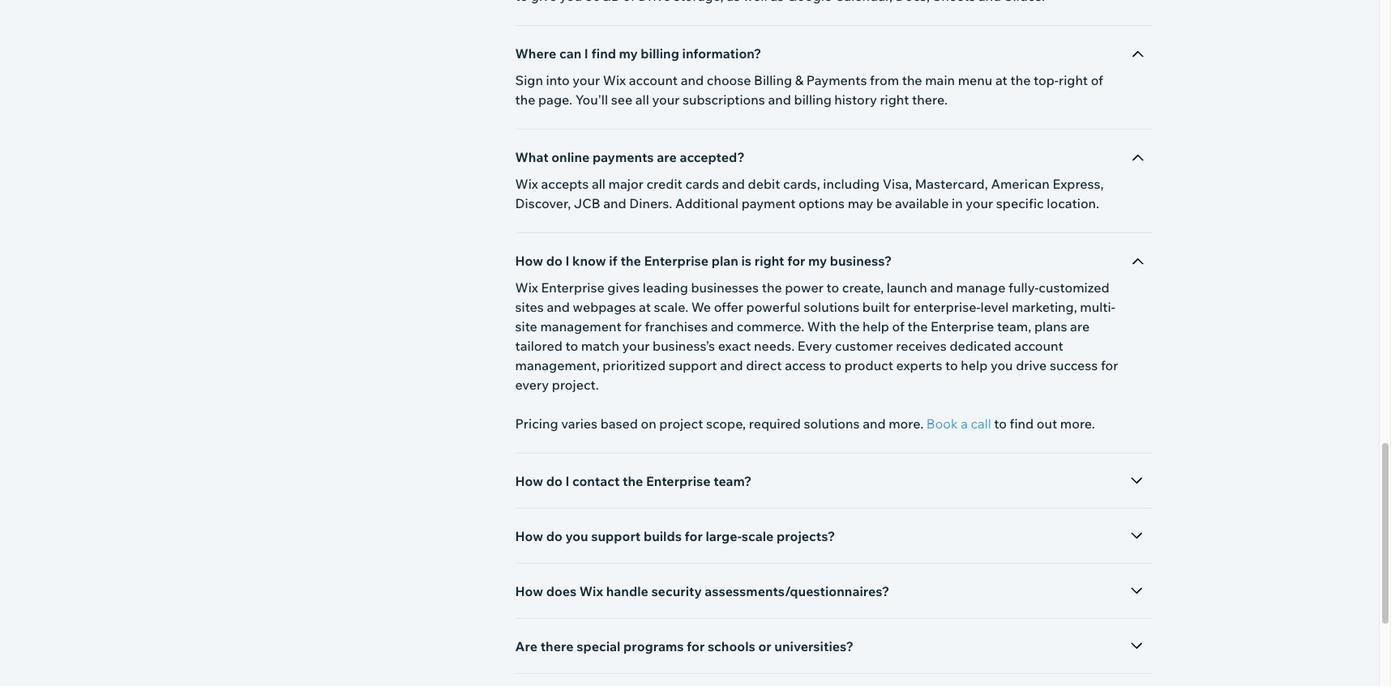 Task type: describe. For each thing, give the bounding box(es) containing it.
1 horizontal spatial right
[[880, 92, 909, 108]]

how for how do i know if the enterprise plan is right for my business?
[[515, 253, 543, 269]]

american
[[991, 176, 1050, 192]]

match
[[581, 338, 619, 354]]

webpages
[[573, 299, 636, 315]]

account inside the sign into your wix account and choose billing & payments from the main menu at the top-right of the page. you'll see all your subscriptions and billing history right there.
[[629, 72, 678, 88]]

the up "receives"
[[908, 319, 928, 335]]

franchises
[[645, 319, 708, 335]]

page.
[[538, 92, 572, 108]]

site
[[515, 319, 537, 335]]

and down offer
[[711, 319, 734, 335]]

the right contact at the bottom left of the page
[[623, 473, 643, 490]]

accepted?
[[680, 149, 745, 165]]

and down billing on the right top
[[768, 92, 791, 108]]

to right call
[[994, 416, 1007, 432]]

1 horizontal spatial my
[[808, 253, 827, 269]]

payment
[[741, 195, 796, 212]]

contact
[[572, 473, 620, 490]]

power
[[785, 280, 824, 296]]

large-
[[706, 529, 742, 545]]

payments
[[593, 149, 654, 165]]

what online payments are accepted?
[[515, 149, 745, 165]]

specific
[[996, 195, 1044, 212]]

express,
[[1053, 176, 1104, 192]]

visa,
[[883, 176, 912, 192]]

diners.
[[629, 195, 672, 212]]

more. inside wix enterprise gives leading businesses the power to create, launch and manage fully-customized sites and webpages at scale. we offer powerful solutions built for enterprise-level marketing, multi- site management for franchises and commerce. with the help of the enterprise team, plans are tailored to match your business's exact needs. every customer receives dedicated account management, prioritized support and direct access to product experts to help you drive success for every project. pricing varies based on project scope, required solutions and more.
[[889, 416, 924, 432]]

out
[[1037, 416, 1057, 432]]

wix right does
[[579, 584, 603, 600]]

support inside wix enterprise gives leading businesses the power to create, launch and manage fully-customized sites and webpages at scale. we offer powerful solutions built for enterprise-level marketing, multi- site management for franchises and commerce. with the help of the enterprise team, plans are tailored to match your business's exact needs. every customer receives dedicated account management, prioritized support and direct access to product experts to help you drive success for every project. pricing varies based on project scope, required solutions and more.
[[669, 357, 717, 374]]

if
[[609, 253, 618, 269]]

project.
[[552, 377, 599, 393]]

or
[[758, 639, 772, 655]]

the left the top-
[[1010, 72, 1031, 88]]

and left the debit
[[722, 176, 745, 192]]

&
[[795, 72, 804, 88]]

do for contact
[[546, 473, 562, 490]]

create,
[[842, 280, 884, 296]]

a
[[961, 416, 968, 432]]

and down product
[[863, 416, 886, 432]]

1 vertical spatial you
[[565, 529, 588, 545]]

1 solutions from the top
[[804, 299, 860, 315]]

cards,
[[783, 176, 820, 192]]

0 horizontal spatial right
[[754, 253, 784, 269]]

enterprise-
[[913, 299, 981, 315]]

0 horizontal spatial find
[[591, 45, 616, 62]]

exact
[[718, 338, 751, 354]]

for left the large-
[[685, 529, 703, 545]]

experts
[[896, 357, 942, 374]]

location.
[[1047, 195, 1099, 212]]

2 solutions from the top
[[804, 416, 860, 432]]

is
[[741, 253, 752, 269]]

i for know
[[565, 253, 569, 269]]

scale.
[[654, 299, 688, 315]]

top-
[[1034, 72, 1059, 88]]

required
[[749, 416, 801, 432]]

0 horizontal spatial support
[[591, 529, 641, 545]]

are there special programs for schools or universities?
[[515, 639, 854, 655]]

and right sites
[[547, 299, 570, 315]]

leading
[[643, 280, 688, 296]]

we
[[691, 299, 711, 315]]

options
[[798, 195, 845, 212]]

access
[[785, 357, 826, 374]]

of inside the sign into your wix account and choose billing & payments from the main menu at the top-right of the page. you'll see all your subscriptions and billing history right there.
[[1091, 72, 1103, 88]]

every
[[798, 338, 832, 354]]

where can i find my billing information?
[[515, 45, 761, 62]]

assessments/questionnaires?
[[705, 584, 889, 600]]

schools
[[708, 639, 755, 655]]

0 vertical spatial my
[[619, 45, 638, 62]]

built
[[862, 299, 890, 315]]

how does wix handle security assessments/questionnaires?
[[515, 584, 889, 600]]

what
[[515, 149, 549, 165]]

gives
[[607, 280, 640, 296]]

enterprise down know
[[541, 280, 605, 296]]

dedicated
[[950, 338, 1011, 354]]

2 more. from the left
[[1060, 416, 1095, 432]]

do for know
[[546, 253, 562, 269]]

see
[[611, 92, 632, 108]]

powerful
[[746, 299, 801, 315]]

including
[[823, 176, 880, 192]]

marketing,
[[1012, 299, 1077, 315]]

security
[[651, 584, 702, 600]]

based
[[600, 416, 638, 432]]

cards
[[685, 176, 719, 192]]

handle
[[606, 584, 648, 600]]

programs
[[623, 639, 684, 655]]

business?
[[830, 253, 892, 269]]

businesses
[[691, 280, 759, 296]]

how do i know if the enterprise plan is right for my business?
[[515, 253, 892, 269]]

pricing
[[515, 416, 558, 432]]

wix inside wix enterprise gives leading businesses the power to create, launch and manage fully-customized sites and webpages at scale. we offer powerful solutions built for enterprise-level marketing, multi- site management for franchises and commerce. with the help of the enterprise team, plans are tailored to match your business's exact needs. every customer receives dedicated account management, prioritized support and direct access to product experts to help you drive success for every project. pricing varies based on project scope, required solutions and more.
[[515, 280, 538, 296]]

credit
[[646, 176, 682, 192]]

for right success
[[1101, 357, 1118, 374]]

management,
[[515, 357, 600, 374]]

menu
[[958, 72, 992, 88]]

0 vertical spatial right
[[1059, 72, 1088, 88]]

wix enterprise gives leading businesses the power to create, launch and manage fully-customized sites and webpages at scale. we offer powerful solutions built for enterprise-level marketing, multi- site management for franchises and commerce. with the help of the enterprise team, plans are tailored to match your business's exact needs. every customer receives dedicated account management, prioritized support and direct access to product experts to help you drive success for every project. pricing varies based on project scope, required solutions and more.
[[515, 280, 1118, 432]]

your inside the 'wix accepts all major credit cards and debit cards, including visa, mastercard, american express, discover, jcb and diners. additional payment options may be available in your specific location.'
[[966, 195, 993, 212]]

payments
[[806, 72, 867, 88]]

project
[[659, 416, 703, 432]]

0 horizontal spatial billing
[[641, 45, 679, 62]]

major
[[608, 176, 644, 192]]

does
[[546, 584, 577, 600]]

management
[[540, 319, 622, 335]]

do for support
[[546, 529, 562, 545]]

wix accepts all major credit cards and debit cards, including visa, mastercard, american express, discover, jcb and diners. additional payment options may be available in your specific location.
[[515, 176, 1104, 212]]

product
[[844, 357, 893, 374]]

account inside wix enterprise gives leading businesses the power to create, launch and manage fully-customized sites and webpages at scale. we offer powerful solutions built for enterprise-level marketing, multi- site management for franchises and commerce. with the help of the enterprise team, plans are tailored to match your business's exact needs. every customer receives dedicated account management, prioritized support and direct access to product experts to help you drive success for every project. pricing varies based on project scope, required solutions and more.
[[1014, 338, 1063, 354]]

information?
[[682, 45, 761, 62]]

accepts
[[541, 176, 589, 192]]

scope,
[[706, 416, 746, 432]]



Task type: vqa. For each thing, say whether or not it's contained in the screenshot.
Commerce
no



Task type: locate. For each thing, give the bounding box(es) containing it.
at inside the sign into your wix account and choose billing & payments from the main menu at the top-right of the page. you'll see all your subscriptions and billing history right there.
[[995, 72, 1008, 88]]

prioritized
[[603, 357, 666, 374]]

0 horizontal spatial of
[[892, 319, 905, 335]]

in
[[952, 195, 963, 212]]

how for how do you support builds for large-scale projects?
[[515, 529, 543, 545]]

1 horizontal spatial support
[[669, 357, 717, 374]]

offer
[[714, 299, 743, 315]]

0 vertical spatial are
[[657, 149, 677, 165]]

0 horizontal spatial account
[[629, 72, 678, 88]]

help down the built
[[863, 319, 889, 335]]

where
[[515, 45, 556, 62]]

more.
[[889, 416, 924, 432], [1060, 416, 1095, 432]]

1 horizontal spatial more.
[[1060, 416, 1095, 432]]

1 vertical spatial my
[[808, 253, 827, 269]]

from
[[870, 72, 899, 88]]

and down exact
[[720, 357, 743, 374]]

my up power
[[808, 253, 827, 269]]

into
[[546, 72, 570, 88]]

how do you support builds for large-scale projects?
[[515, 529, 835, 545]]

0 vertical spatial do
[[546, 253, 562, 269]]

you inside wix enterprise gives leading businesses the power to create, launch and manage fully-customized sites and webpages at scale. we offer powerful solutions built for enterprise-level marketing, multi- site management for franchises and commerce. with the help of the enterprise team, plans are tailored to match your business's exact needs. every customer receives dedicated account management, prioritized support and direct access to product experts to help you drive success for every project. pricing varies based on project scope, required solutions and more.
[[991, 357, 1013, 374]]

wix up 'see'
[[603, 72, 626, 88]]

additional
[[675, 195, 739, 212]]

1 do from the top
[[546, 253, 562, 269]]

there.
[[912, 92, 948, 108]]

how do i contact the enterprise team?
[[515, 473, 752, 490]]

solutions up with
[[804, 299, 860, 315]]

can
[[559, 45, 581, 62]]

0 vertical spatial at
[[995, 72, 1008, 88]]

enterprise left "team?"
[[646, 473, 711, 490]]

your right "in"
[[966, 195, 993, 212]]

book
[[926, 416, 958, 432]]

the up there.
[[902, 72, 922, 88]]

0 horizontal spatial my
[[619, 45, 638, 62]]

find
[[591, 45, 616, 62], [1010, 416, 1034, 432]]

1 horizontal spatial are
[[1070, 319, 1090, 335]]

and left choose
[[681, 72, 704, 88]]

solutions right required
[[804, 416, 860, 432]]

enterprise down enterprise-
[[931, 319, 994, 335]]

the down sign
[[515, 92, 535, 108]]

i for find
[[584, 45, 588, 62]]

0 horizontal spatial help
[[863, 319, 889, 335]]

customer
[[835, 338, 893, 354]]

do up does
[[546, 529, 562, 545]]

solutions
[[804, 299, 860, 315], [804, 416, 860, 432]]

your up the prioritized
[[622, 338, 650, 354]]

how for how does wix handle security assessments/questionnaires?
[[515, 584, 543, 600]]

for up power
[[787, 253, 805, 269]]

1 horizontal spatial at
[[995, 72, 1008, 88]]

of
[[1091, 72, 1103, 88], [892, 319, 905, 335]]

the right if
[[621, 253, 641, 269]]

0 horizontal spatial all
[[592, 176, 606, 192]]

0 vertical spatial billing
[[641, 45, 679, 62]]

0 horizontal spatial you
[[565, 529, 588, 545]]

3 how from the top
[[515, 529, 543, 545]]

wix inside the sign into your wix account and choose billing & payments from the main menu at the top-right of the page. you'll see all your subscriptions and billing history right there.
[[603, 72, 626, 88]]

0 vertical spatial solutions
[[804, 299, 860, 315]]

do left contact at the bottom left of the page
[[546, 473, 562, 490]]

find left the out
[[1010, 416, 1034, 432]]

to right power
[[826, 280, 839, 296]]

know
[[572, 253, 606, 269]]

0 vertical spatial you
[[991, 357, 1013, 374]]

i right can
[[584, 45, 588, 62]]

may
[[848, 195, 873, 212]]

launch
[[887, 280, 927, 296]]

1 vertical spatial support
[[591, 529, 641, 545]]

1 horizontal spatial help
[[961, 357, 988, 374]]

1 how from the top
[[515, 253, 543, 269]]

to right experts
[[945, 357, 958, 374]]

level
[[981, 299, 1009, 315]]

for
[[787, 253, 805, 269], [893, 299, 910, 315], [624, 319, 642, 335], [1101, 357, 1118, 374], [685, 529, 703, 545], [687, 639, 705, 655]]

i left contact at the bottom left of the page
[[565, 473, 569, 490]]

i left know
[[565, 253, 569, 269]]

the
[[902, 72, 922, 88], [1010, 72, 1031, 88], [515, 92, 535, 108], [621, 253, 641, 269], [762, 280, 782, 296], [839, 319, 860, 335], [908, 319, 928, 335], [623, 473, 643, 490]]

your up you'll
[[573, 72, 600, 88]]

2 do from the top
[[546, 473, 562, 490]]

support left builds
[[591, 529, 641, 545]]

your inside wix enterprise gives leading businesses the power to create, launch and manage fully-customized sites and webpages at scale. we offer powerful solutions built for enterprise-level marketing, multi- site management for franchises and commerce. with the help of the enterprise team, plans are tailored to match your business's exact needs. every customer receives dedicated account management, prioritized support and direct access to product experts to help you drive success for every project. pricing varies based on project scope, required solutions and more.
[[622, 338, 650, 354]]

account up drive
[[1014, 338, 1063, 354]]

history
[[834, 92, 877, 108]]

0 vertical spatial support
[[669, 357, 717, 374]]

customized
[[1039, 280, 1109, 296]]

support
[[669, 357, 717, 374], [591, 529, 641, 545]]

2 how from the top
[[515, 473, 543, 490]]

and down major
[[603, 195, 626, 212]]

all right 'see'
[[635, 92, 649, 108]]

0 horizontal spatial at
[[639, 299, 651, 315]]

universities?
[[774, 639, 854, 655]]

account down where can i find my billing information?
[[629, 72, 678, 88]]

4 how from the top
[[515, 584, 543, 600]]

my up 'see'
[[619, 45, 638, 62]]

more. left book
[[889, 416, 924, 432]]

wix up sites
[[515, 280, 538, 296]]

main
[[925, 72, 955, 88]]

billing left information?
[[641, 45, 679, 62]]

all inside the 'wix accepts all major credit cards and debit cards, including visa, mastercard, american express, discover, jcb and diners. additional payment options may be available in your specific location.'
[[592, 176, 606, 192]]

how for how do i contact the enterprise team?
[[515, 473, 543, 490]]

help down dedicated
[[961, 357, 988, 374]]

of right the top-
[[1091, 72, 1103, 88]]

book a call to find out more.
[[926, 416, 1095, 432]]

billing down &
[[794, 92, 832, 108]]

to down management
[[565, 338, 578, 354]]

plan
[[711, 253, 738, 269]]

you down dedicated
[[991, 357, 1013, 374]]

1 horizontal spatial all
[[635, 92, 649, 108]]

team,
[[997, 319, 1031, 335]]

do
[[546, 253, 562, 269], [546, 473, 562, 490], [546, 529, 562, 545]]

0 vertical spatial find
[[591, 45, 616, 62]]

1 vertical spatial are
[[1070, 319, 1090, 335]]

subscriptions
[[683, 92, 765, 108]]

right
[[1059, 72, 1088, 88], [880, 92, 909, 108], [754, 253, 784, 269]]

sites
[[515, 299, 544, 315]]

online
[[551, 149, 590, 165]]

needs.
[[754, 338, 795, 354]]

2 vertical spatial do
[[546, 529, 562, 545]]

your right 'see'
[[652, 92, 680, 108]]

there
[[540, 639, 574, 655]]

jcb
[[574, 195, 600, 212]]

for down webpages
[[624, 319, 642, 335]]

team?
[[714, 473, 752, 490]]

1 horizontal spatial of
[[1091, 72, 1103, 88]]

call
[[971, 416, 991, 432]]

1 horizontal spatial billing
[[794, 92, 832, 108]]

find right can
[[591, 45, 616, 62]]

1 vertical spatial i
[[565, 253, 569, 269]]

for down launch
[[893, 299, 910, 315]]

debit
[[748, 176, 780, 192]]

you
[[991, 357, 1013, 374], [565, 529, 588, 545]]

for left schools
[[687, 639, 705, 655]]

your
[[573, 72, 600, 88], [652, 92, 680, 108], [966, 195, 993, 212], [622, 338, 650, 354]]

are inside wix enterprise gives leading businesses the power to create, launch and manage fully-customized sites and webpages at scale. we offer powerful solutions built for enterprise-level marketing, multi- site management for franchises and commerce. with the help of the enterprise team, plans are tailored to match your business's exact needs. every customer receives dedicated account management, prioritized support and direct access to product experts to help you drive success for every project. pricing varies based on project scope, required solutions and more.
[[1070, 319, 1090, 335]]

2 vertical spatial right
[[754, 253, 784, 269]]

billing inside the sign into your wix account and choose billing & payments from the main menu at the top-right of the page. you'll see all your subscriptions and billing history right there.
[[794, 92, 832, 108]]

all inside the sign into your wix account and choose billing & payments from the main menu at the top-right of the page. you'll see all your subscriptions and billing history right there.
[[635, 92, 649, 108]]

are up the 'credit' on the top of the page
[[657, 149, 677, 165]]

1 vertical spatial at
[[639, 299, 651, 315]]

mastercard,
[[915, 176, 988, 192]]

sign
[[515, 72, 543, 88]]

with
[[807, 319, 836, 335]]

to down every
[[829, 357, 842, 374]]

1 horizontal spatial account
[[1014, 338, 1063, 354]]

choose
[[707, 72, 751, 88]]

1 horizontal spatial find
[[1010, 416, 1034, 432]]

0 vertical spatial i
[[584, 45, 588, 62]]

you up does
[[565, 529, 588, 545]]

wix
[[603, 72, 626, 88], [515, 176, 538, 192], [515, 280, 538, 296], [579, 584, 603, 600]]

on
[[641, 416, 656, 432]]

account
[[629, 72, 678, 88], [1014, 338, 1063, 354]]

1 vertical spatial help
[[961, 357, 988, 374]]

1 horizontal spatial you
[[991, 357, 1013, 374]]

are down 'multi-'
[[1070, 319, 1090, 335]]

1 vertical spatial do
[[546, 473, 562, 490]]

of up "receives"
[[892, 319, 905, 335]]

1 vertical spatial all
[[592, 176, 606, 192]]

1 vertical spatial find
[[1010, 416, 1034, 432]]

0 vertical spatial all
[[635, 92, 649, 108]]

the up customer
[[839, 319, 860, 335]]

of inside wix enterprise gives leading businesses the power to create, launch and manage fully-customized sites and webpages at scale. we offer powerful solutions built for enterprise-level marketing, multi- site management for franchises and commerce. with the help of the enterprise team, plans are tailored to match your business's exact needs. every customer receives dedicated account management, prioritized support and direct access to product experts to help you drive success for every project. pricing varies based on project scope, required solutions and more.
[[892, 319, 905, 335]]

1 vertical spatial solutions
[[804, 416, 860, 432]]

special
[[577, 639, 621, 655]]

every
[[515, 377, 549, 393]]

0 horizontal spatial are
[[657, 149, 677, 165]]

wix inside the 'wix accepts all major credit cards and debit cards, including visa, mastercard, american express, discover, jcb and diners. additional payment options may be available in your specific location.'
[[515, 176, 538, 192]]

do left know
[[546, 253, 562, 269]]

builds
[[644, 529, 682, 545]]

enterprise
[[644, 253, 709, 269], [541, 280, 605, 296], [931, 319, 994, 335], [646, 473, 711, 490]]

1 vertical spatial right
[[880, 92, 909, 108]]

success
[[1050, 357, 1098, 374]]

wix up discover,
[[515, 176, 538, 192]]

all up jcb
[[592, 176, 606, 192]]

at left scale.
[[639, 299, 651, 315]]

at inside wix enterprise gives leading businesses the power to create, launch and manage fully-customized sites and webpages at scale. we offer powerful solutions built for enterprise-level marketing, multi- site management for franchises and commerce. with the help of the enterprise team, plans are tailored to match your business's exact needs. every customer receives dedicated account management, prioritized support and direct access to product experts to help you drive success for every project. pricing varies based on project scope, required solutions and more.
[[639, 299, 651, 315]]

you'll
[[575, 92, 608, 108]]

i for contact
[[565, 473, 569, 490]]

support down business's
[[669, 357, 717, 374]]

0 vertical spatial account
[[629, 72, 678, 88]]

2 horizontal spatial right
[[1059, 72, 1088, 88]]

3 do from the top
[[546, 529, 562, 545]]

discover,
[[515, 195, 571, 212]]

at right the menu
[[995, 72, 1008, 88]]

and up enterprise-
[[930, 280, 953, 296]]

1 more. from the left
[[889, 416, 924, 432]]

billing
[[754, 72, 792, 88]]

sign into your wix account and choose billing & payments from the main menu at the top-right of the page. you'll see all your subscriptions and billing history right there.
[[515, 72, 1103, 108]]

1 vertical spatial of
[[892, 319, 905, 335]]

1 vertical spatial billing
[[794, 92, 832, 108]]

enterprise up leading
[[644, 253, 709, 269]]

0 vertical spatial of
[[1091, 72, 1103, 88]]

business's
[[653, 338, 715, 354]]

are
[[515, 639, 538, 655]]

0 horizontal spatial more.
[[889, 416, 924, 432]]

direct
[[746, 357, 782, 374]]

2 vertical spatial i
[[565, 473, 569, 490]]

how
[[515, 253, 543, 269], [515, 473, 543, 490], [515, 529, 543, 545], [515, 584, 543, 600]]

fully-
[[1008, 280, 1039, 296]]

commerce.
[[737, 319, 804, 335]]

more. right the out
[[1060, 416, 1095, 432]]

0 vertical spatial help
[[863, 319, 889, 335]]

1 vertical spatial account
[[1014, 338, 1063, 354]]

the up the powerful
[[762, 280, 782, 296]]



